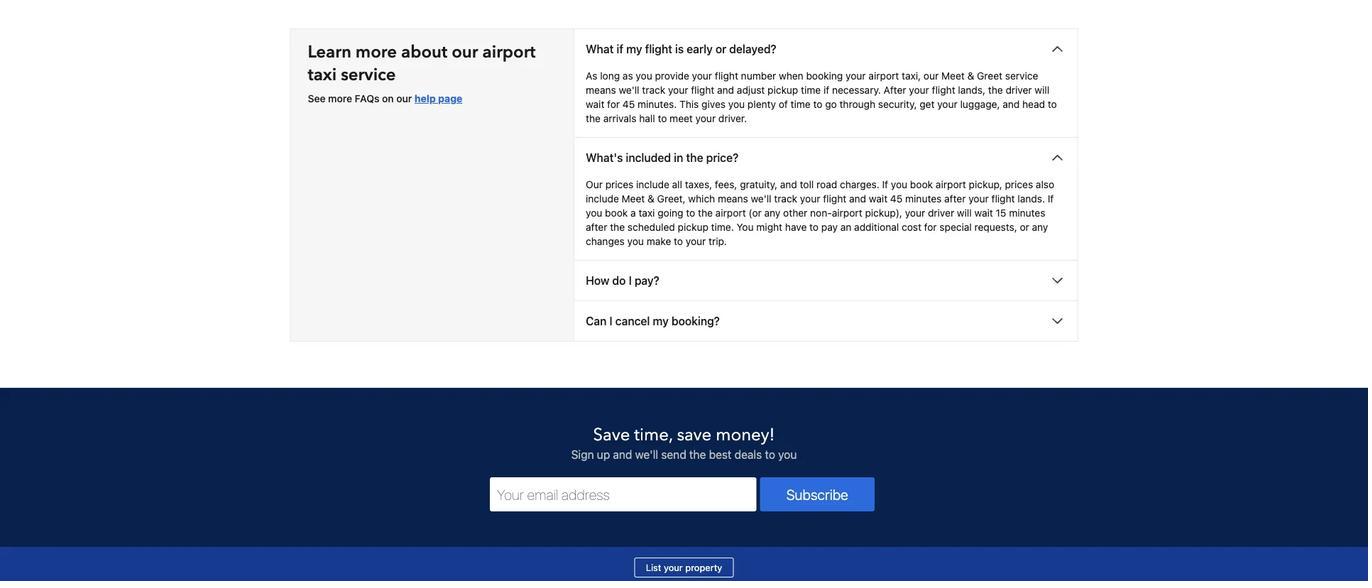 Task type: locate. For each thing, give the bounding box(es) containing it.
pickup
[[768, 85, 799, 96], [678, 222, 709, 233]]

book
[[911, 179, 933, 191], [605, 207, 628, 219]]

0 horizontal spatial track
[[642, 85, 666, 96]]

also
[[1036, 179, 1055, 191]]

have
[[786, 222, 807, 233]]

if
[[617, 43, 624, 56], [824, 85, 830, 96]]

the down save
[[690, 448, 706, 462]]

1 horizontal spatial prices
[[1005, 179, 1034, 191]]

or right requests, at the top of page
[[1020, 222, 1030, 233]]

to right deals
[[765, 448, 776, 462]]

time down booking
[[801, 85, 821, 96]]

more right learn
[[356, 40, 397, 64]]

track up other
[[774, 193, 798, 205]]

this
[[680, 99, 699, 110]]

minutes
[[906, 193, 942, 205], [1009, 207, 1046, 219]]

0 vertical spatial i
[[629, 274, 632, 288]]

0 horizontal spatial 45
[[623, 99, 635, 110]]

or right early
[[716, 43, 727, 56]]

prices
[[606, 179, 634, 191], [1005, 179, 1034, 191]]

list
[[646, 563, 662, 573]]

1 vertical spatial taxi
[[639, 207, 655, 219]]

i right can
[[610, 315, 613, 328]]

1 horizontal spatial if
[[824, 85, 830, 96]]

flight left is
[[645, 43, 673, 56]]

1 horizontal spatial any
[[1032, 222, 1049, 233]]

your up cost
[[905, 207, 926, 219]]

meet up a at the top of page
[[622, 193, 645, 205]]

pickup down going in the top left of the page
[[678, 222, 709, 233]]

your left trip.
[[686, 236, 706, 248]]

1 horizontal spatial for
[[925, 222, 937, 233]]

you right as
[[636, 70, 653, 82]]

cancel
[[616, 315, 650, 328]]

0 vertical spatial include
[[636, 179, 670, 191]]

our right on
[[397, 93, 412, 105]]

45
[[623, 99, 635, 110], [891, 193, 903, 205]]

faqs
[[355, 93, 380, 105]]

0 vertical spatial taxi
[[308, 63, 337, 87]]

1 vertical spatial more
[[328, 93, 352, 105]]

your down "toll"
[[800, 193, 821, 205]]

if down also
[[1048, 193, 1054, 205]]

service up 'head'
[[1006, 70, 1039, 82]]

1 horizontal spatial means
[[718, 193, 748, 205]]

you
[[636, 70, 653, 82], [729, 99, 745, 110], [891, 179, 908, 191], [586, 207, 603, 219], [628, 236, 644, 248], [779, 448, 797, 462]]

your inside save time, save money! footer
[[664, 563, 683, 573]]

1 vertical spatial meet
[[622, 193, 645, 205]]

save
[[677, 423, 712, 447]]

0 vertical spatial if
[[883, 179, 889, 191]]

0 horizontal spatial taxi
[[308, 63, 337, 87]]

1 horizontal spatial wait
[[869, 193, 888, 205]]

and up gives
[[717, 85, 735, 96]]

1 horizontal spatial track
[[774, 193, 798, 205]]

wait up arrivals
[[586, 99, 605, 110]]

the down the which
[[698, 207, 713, 219]]

can
[[586, 315, 607, 328]]

wait up pickup),
[[869, 193, 888, 205]]

means down long
[[586, 85, 616, 96]]

0 vertical spatial meet
[[942, 70, 965, 82]]

a
[[631, 207, 636, 219]]

0 horizontal spatial any
[[765, 207, 781, 219]]

0 vertical spatial means
[[586, 85, 616, 96]]

see
[[308, 93, 326, 105]]

driver inside our prices include all taxes, fees, gratuity, and toll road charges. if you book airport pickup, prices also include meet & greet, which means we'll track your flight and wait 45 minutes after your flight lands. if you book a taxi going to the airport (or any other non-airport pickup), your driver will wait 15 minutes after the scheduled pickup time. you might have to pay an additional cost for special requests, or any changes you make to your trip.
[[928, 207, 955, 219]]

0 horizontal spatial minutes
[[906, 193, 942, 205]]

taxi up see
[[308, 63, 337, 87]]

we'll down as
[[619, 85, 640, 96]]

0 horizontal spatial for
[[607, 99, 620, 110]]

1 vertical spatial my
[[653, 315, 669, 328]]

0 horizontal spatial my
[[627, 43, 642, 56]]

1 vertical spatial will
[[957, 207, 972, 219]]

1 horizontal spatial will
[[1035, 85, 1050, 96]]

you right deals
[[779, 448, 797, 462]]

Your email address email field
[[490, 478, 757, 512]]

track inside as long as you provide your flight number when booking your airport taxi, our meet & greet service means we'll track your flight and adjust pickup time if necessary. after your flight lands, the driver will wait for 45 minutes. this gives you plenty of time to go through security, get your luggage, and head to the arrivals hall to meet your driver.
[[642, 85, 666, 96]]

meet
[[670, 113, 693, 125]]

1 vertical spatial if
[[1048, 193, 1054, 205]]

lands,
[[958, 85, 986, 96]]

0 horizontal spatial service
[[341, 63, 396, 87]]

i right do
[[629, 274, 632, 288]]

0 horizontal spatial if
[[617, 43, 624, 56]]

1 vertical spatial include
[[586, 193, 619, 205]]

you down our
[[586, 207, 603, 219]]

0 vertical spatial or
[[716, 43, 727, 56]]

&
[[968, 70, 975, 82], [648, 193, 655, 205]]

toll
[[800, 179, 814, 191]]

include down our
[[586, 193, 619, 205]]

after up special
[[945, 193, 966, 205]]

include
[[636, 179, 670, 191], [586, 193, 619, 205]]

requests,
[[975, 222, 1018, 233]]

learn
[[308, 40, 352, 64]]

0 horizontal spatial means
[[586, 85, 616, 96]]

the
[[989, 85, 1003, 96], [586, 113, 601, 125], [686, 151, 704, 165], [698, 207, 713, 219], [610, 222, 625, 233], [690, 448, 706, 462]]

1 horizontal spatial book
[[911, 179, 933, 191]]

prices up lands.
[[1005, 179, 1034, 191]]

means down fees,
[[718, 193, 748, 205]]

you
[[737, 222, 754, 233]]

1 vertical spatial &
[[648, 193, 655, 205]]

will up special
[[957, 207, 972, 219]]

0 vertical spatial pickup
[[768, 85, 799, 96]]

you up pickup),
[[891, 179, 908, 191]]

our right taxi,
[[924, 70, 939, 82]]

taxi
[[308, 63, 337, 87], [639, 207, 655, 219]]

my inside can i cancel my booking? dropdown button
[[653, 315, 669, 328]]

1 vertical spatial means
[[718, 193, 748, 205]]

meet up lands,
[[942, 70, 965, 82]]

my right cancel
[[653, 315, 669, 328]]

service
[[341, 63, 396, 87], [1006, 70, 1039, 82]]

track
[[642, 85, 666, 96], [774, 193, 798, 205]]

will
[[1035, 85, 1050, 96], [957, 207, 972, 219]]

your right list
[[664, 563, 683, 573]]

taxi right a at the top of page
[[639, 207, 655, 219]]

0 vertical spatial 45
[[623, 99, 635, 110]]

if right what
[[617, 43, 624, 56]]

1 horizontal spatial 45
[[891, 193, 903, 205]]

0 horizontal spatial more
[[328, 93, 352, 105]]

2 vertical spatial our
[[397, 93, 412, 105]]

meet
[[942, 70, 965, 82], [622, 193, 645, 205]]

long
[[600, 70, 620, 82]]

the left arrivals
[[586, 113, 601, 125]]

trip.
[[709, 236, 727, 248]]

best
[[709, 448, 732, 462]]

0 horizontal spatial meet
[[622, 193, 645, 205]]

we'll inside as long as you provide your flight number when booking your airport taxi, our meet & greet service means we'll track your flight and adjust pickup time if necessary. after your flight lands, the driver will wait for 45 minutes. this gives you plenty of time to go through security, get your luggage, and head to the arrivals hall to meet your driver.
[[619, 85, 640, 96]]

taxi,
[[902, 70, 921, 82]]

service up faqs
[[341, 63, 396, 87]]

prices right our
[[606, 179, 634, 191]]

greet
[[977, 70, 1003, 82]]

going
[[658, 207, 684, 219]]

0 horizontal spatial prices
[[606, 179, 634, 191]]

2 vertical spatial we'll
[[635, 448, 659, 462]]

how do i pay?
[[586, 274, 660, 288]]

1 horizontal spatial my
[[653, 315, 669, 328]]

for right cost
[[925, 222, 937, 233]]

1 horizontal spatial include
[[636, 179, 670, 191]]

0 horizontal spatial if
[[883, 179, 889, 191]]

1 horizontal spatial pickup
[[768, 85, 799, 96]]

1 horizontal spatial our
[[452, 40, 478, 64]]

and left 'head'
[[1003, 99, 1020, 110]]

your
[[692, 70, 712, 82], [846, 70, 866, 82], [668, 85, 689, 96], [909, 85, 930, 96], [938, 99, 958, 110], [696, 113, 716, 125], [800, 193, 821, 205], [969, 193, 989, 205], [905, 207, 926, 219], [686, 236, 706, 248], [664, 563, 683, 573]]

what's included in the price? element
[[575, 178, 1078, 260]]

we'll
[[619, 85, 640, 96], [751, 193, 772, 205], [635, 448, 659, 462]]

include up greet,
[[636, 179, 670, 191]]

subscribe
[[787, 486, 849, 503]]

we'll down time, at left bottom
[[635, 448, 659, 462]]

sign
[[572, 448, 594, 462]]

or
[[716, 43, 727, 56], [1020, 222, 1030, 233]]

any up might
[[765, 207, 781, 219]]

0 horizontal spatial pickup
[[678, 222, 709, 233]]

45 up arrivals
[[623, 99, 635, 110]]

to
[[814, 99, 823, 110], [1048, 99, 1057, 110], [658, 113, 667, 125], [686, 207, 696, 219], [810, 222, 819, 233], [674, 236, 683, 248], [765, 448, 776, 462]]

driver up 'head'
[[1006, 85, 1032, 96]]

0 horizontal spatial or
[[716, 43, 727, 56]]

and right up
[[613, 448, 633, 462]]

time.
[[711, 222, 734, 233]]

time right of
[[791, 99, 811, 110]]

1 vertical spatial after
[[586, 222, 608, 233]]

arrivals
[[604, 113, 637, 125]]

to down the which
[[686, 207, 696, 219]]

driver up special
[[928, 207, 955, 219]]

1 vertical spatial minutes
[[1009, 207, 1046, 219]]

0 horizontal spatial i
[[610, 315, 613, 328]]

1 horizontal spatial or
[[1020, 222, 1030, 233]]

0 horizontal spatial wait
[[586, 99, 605, 110]]

0 vertical spatial after
[[945, 193, 966, 205]]

0 vertical spatial my
[[627, 43, 642, 56]]

head
[[1023, 99, 1046, 110]]

0 vertical spatial we'll
[[619, 85, 640, 96]]

1 vertical spatial pickup
[[678, 222, 709, 233]]

through
[[840, 99, 876, 110]]

driver.
[[719, 113, 747, 125]]

45 inside as long as you provide your flight number when booking your airport taxi, our meet & greet service means we'll track your flight and adjust pickup time if necessary. after your flight lands, the driver will wait for 45 minutes. this gives you plenty of time to go through security, get your luggage, and head to the arrivals hall to meet your driver.
[[623, 99, 635, 110]]

1 vertical spatial our
[[924, 70, 939, 82]]

0 vertical spatial wait
[[586, 99, 605, 110]]

booking
[[806, 70, 843, 82]]

0 horizontal spatial our
[[397, 93, 412, 105]]

flight up gives
[[691, 85, 715, 96]]

for up arrivals
[[607, 99, 620, 110]]

1 horizontal spatial service
[[1006, 70, 1039, 82]]

the inside save time, save money! sign up and we'll send the best deals to you
[[690, 448, 706, 462]]

0 vertical spatial track
[[642, 85, 666, 96]]

track up minutes.
[[642, 85, 666, 96]]

of
[[779, 99, 788, 110]]

included
[[626, 151, 671, 165]]

what's
[[586, 151, 623, 165]]

means inside our prices include all taxes, fees, gratuity, and toll road charges. if you book airport pickup, prices also include meet & greet, which means we'll track your flight and wait 45 minutes after your flight lands. if you book a taxi going to the airport (or any other non-airport pickup), your driver will wait 15 minutes after the scheduled pickup time. you might have to pay an additional cost for special requests, or any changes you make to your trip.
[[718, 193, 748, 205]]

0 vertical spatial &
[[968, 70, 975, 82]]

delayed?
[[730, 43, 777, 56]]

1 vertical spatial driver
[[928, 207, 955, 219]]

to inside save time, save money! sign up and we'll send the best deals to you
[[765, 448, 776, 462]]

for
[[607, 99, 620, 110], [925, 222, 937, 233]]

driver
[[1006, 85, 1032, 96], [928, 207, 955, 219]]

cost
[[902, 222, 922, 233]]

our right "about"
[[452, 40, 478, 64]]

to left "go"
[[814, 99, 823, 110]]

security,
[[879, 99, 917, 110]]

0 vertical spatial driver
[[1006, 85, 1032, 96]]

might
[[757, 222, 783, 233]]

will inside our prices include all taxes, fees, gratuity, and toll road charges. if you book airport pickup, prices also include meet & greet, which means we'll track your flight and wait 45 minutes after your flight lands. if you book a taxi going to the airport (or any other non-airport pickup), your driver will wait 15 minutes after the scheduled pickup time. you might have to pay an additional cost for special requests, or any changes you make to your trip.
[[957, 207, 972, 219]]

1 vertical spatial or
[[1020, 222, 1030, 233]]

if inside as long as you provide your flight number when booking your airport taxi, our meet & greet service means we'll track your flight and adjust pickup time if necessary. after your flight lands, the driver will wait for 45 minutes. this gives you plenty of time to go through security, get your luggage, and head to the arrivals hall to meet your driver.
[[824, 85, 830, 96]]

book left a at the top of page
[[605, 207, 628, 219]]

the right in
[[686, 151, 704, 165]]

1 vertical spatial if
[[824, 85, 830, 96]]

more right see
[[328, 93, 352, 105]]

2 horizontal spatial wait
[[975, 207, 994, 219]]

0 vertical spatial our
[[452, 40, 478, 64]]

if inside dropdown button
[[617, 43, 624, 56]]

1 vertical spatial track
[[774, 193, 798, 205]]

45 up pickup),
[[891, 193, 903, 205]]

we'll down gratuity,
[[751, 193, 772, 205]]

after up the 'changes'
[[586, 222, 608, 233]]

if right 'charges.'
[[883, 179, 889, 191]]

if down booking
[[824, 85, 830, 96]]

1 horizontal spatial taxi
[[639, 207, 655, 219]]

for inside as long as you provide your flight number when booking your airport taxi, our meet & greet service means we'll track your flight and adjust pickup time if necessary. after your flight lands, the driver will wait for 45 minutes. this gives you plenty of time to go through security, get your luggage, and head to the arrivals hall to meet your driver.
[[607, 99, 620, 110]]

your right get
[[938, 99, 958, 110]]

0 horizontal spatial include
[[586, 193, 619, 205]]

is
[[675, 43, 684, 56]]

1 horizontal spatial i
[[629, 274, 632, 288]]

my up as
[[627, 43, 642, 56]]

taxi inside our prices include all taxes, fees, gratuity, and toll road charges. if you book airport pickup, prices also include meet & greet, which means we'll track your flight and wait 45 minutes after your flight lands. if you book a taxi going to the airport (or any other non-airport pickup), your driver will wait 15 minutes after the scheduled pickup time. you might have to pay an additional cost for special requests, or any changes you make to your trip.
[[639, 207, 655, 219]]

send
[[662, 448, 687, 462]]

1 horizontal spatial minutes
[[1009, 207, 1046, 219]]

0 vertical spatial book
[[911, 179, 933, 191]]

flight up adjust
[[715, 70, 739, 82]]

1 vertical spatial we'll
[[751, 193, 772, 205]]

flight down road
[[823, 193, 847, 205]]

1 horizontal spatial driver
[[1006, 85, 1032, 96]]

what if my flight is early or delayed? element
[[575, 69, 1078, 137]]

flight
[[645, 43, 673, 56], [715, 70, 739, 82], [691, 85, 715, 96], [932, 85, 956, 96], [823, 193, 847, 205], [992, 193, 1015, 205]]

1 vertical spatial 45
[[891, 193, 903, 205]]

0 vertical spatial time
[[801, 85, 821, 96]]

2 horizontal spatial our
[[924, 70, 939, 82]]

1 horizontal spatial &
[[968, 70, 975, 82]]

1 vertical spatial any
[[1032, 222, 1049, 233]]

0 horizontal spatial &
[[648, 193, 655, 205]]

minutes down lands.
[[1009, 207, 1046, 219]]

minutes up cost
[[906, 193, 942, 205]]

& up lands,
[[968, 70, 975, 82]]

means
[[586, 85, 616, 96], [718, 193, 748, 205]]

0 vertical spatial more
[[356, 40, 397, 64]]

1 vertical spatial for
[[925, 222, 937, 233]]

the up the 'changes'
[[610, 222, 625, 233]]

0 vertical spatial will
[[1035, 85, 1050, 96]]

any down lands.
[[1032, 222, 1049, 233]]

will up 'head'
[[1035, 85, 1050, 96]]

wait left 15
[[975, 207, 994, 219]]

& left greet,
[[648, 193, 655, 205]]

book up cost
[[911, 179, 933, 191]]

pickup up of
[[768, 85, 799, 96]]

1 horizontal spatial meet
[[942, 70, 965, 82]]

we'll inside our prices include all taxes, fees, gratuity, and toll road charges. if you book airport pickup, prices also include meet & greet, which means we'll track your flight and wait 45 minutes after your flight lands. if you book a taxi going to the airport (or any other non-airport pickup), your driver will wait 15 minutes after the scheduled pickup time. you might have to pay an additional cost for special requests, or any changes you make to your trip.
[[751, 193, 772, 205]]

0 horizontal spatial driver
[[928, 207, 955, 219]]



Task type: describe. For each thing, give the bounding box(es) containing it.
go
[[826, 99, 837, 110]]

as
[[623, 70, 633, 82]]

hall
[[639, 113, 655, 125]]

an
[[841, 222, 852, 233]]

early
[[687, 43, 713, 56]]

plenty
[[748, 99, 776, 110]]

what if my flight is early or delayed?
[[586, 43, 777, 56]]

service inside learn more about our airport taxi service see more faqs on our help page
[[341, 63, 396, 87]]

greet,
[[658, 193, 686, 205]]

help
[[415, 93, 436, 105]]

or inside our prices include all taxes, fees, gratuity, and toll road charges. if you book airport pickup, prices also include meet & greet, which means we'll track your flight and wait 45 minutes after your flight lands. if you book a taxi going to the airport (or any other non-airport pickup), your driver will wait 15 minutes after the scheduled pickup time. you might have to pay an additional cost for special requests, or any changes you make to your trip.
[[1020, 222, 1030, 233]]

scheduled
[[628, 222, 675, 233]]

your down provide
[[668, 85, 689, 96]]

list your property
[[646, 563, 723, 573]]

1 prices from the left
[[606, 179, 634, 191]]

my inside what if my flight is early or delayed? dropdown button
[[627, 43, 642, 56]]

what's included in the price?
[[586, 151, 739, 165]]

pickup,
[[969, 179, 1003, 191]]

1 vertical spatial i
[[610, 315, 613, 328]]

pay
[[822, 222, 838, 233]]

& inside as long as you provide your flight number when booking your airport taxi, our meet & greet service means we'll track your flight and adjust pickup time if necessary. after your flight lands, the driver will wait for 45 minutes. this gives you plenty of time to go through security, get your luggage, and head to the arrivals hall to meet your driver.
[[968, 70, 975, 82]]

your up necessary.
[[846, 70, 866, 82]]

taxes,
[[685, 179, 713, 191]]

1 horizontal spatial after
[[945, 193, 966, 205]]

money!
[[716, 423, 775, 447]]

2 vertical spatial wait
[[975, 207, 994, 219]]

your down early
[[692, 70, 712, 82]]

do
[[613, 274, 626, 288]]

to right 'head'
[[1048, 99, 1057, 110]]

0 vertical spatial minutes
[[906, 193, 942, 205]]

time,
[[635, 423, 673, 447]]

our prices include all taxes, fees, gratuity, and toll road charges. if you book airport pickup, prices also include meet & greet, which means we'll track your flight and wait 45 minutes after your flight lands. if you book a taxi going to the airport (or any other non-airport pickup), your driver will wait 15 minutes after the scheduled pickup time. you might have to pay an additional cost for special requests, or any changes you make to your trip.
[[586, 179, 1055, 248]]

minutes.
[[638, 99, 677, 110]]

your down pickup,
[[969, 193, 989, 205]]

on
[[382, 93, 394, 105]]

you up driver.
[[729, 99, 745, 110]]

adjust
[[737, 85, 765, 96]]

price?
[[706, 151, 739, 165]]

(or
[[749, 207, 762, 219]]

gratuity,
[[740, 179, 778, 191]]

about
[[401, 40, 448, 64]]

what's included in the price? button
[[575, 138, 1078, 178]]

pickup),
[[865, 207, 903, 219]]

all
[[672, 179, 683, 191]]

when
[[779, 70, 804, 82]]

the down the greet on the right top of the page
[[989, 85, 1003, 96]]

save time, save money! sign up and we'll send the best deals to you
[[572, 423, 797, 462]]

charges.
[[840, 179, 880, 191]]

fees,
[[715, 179, 738, 191]]

meet inside as long as you provide your flight number when booking your airport taxi, our meet & greet service means we'll track your flight and adjust pickup time if necessary. after your flight lands, the driver will wait for 45 minutes. this gives you plenty of time to go through security, get your luggage, and head to the arrivals hall to meet your driver.
[[942, 70, 965, 82]]

gives
[[702, 99, 726, 110]]

you down scheduled
[[628, 236, 644, 248]]

get
[[920, 99, 935, 110]]

subscribe button
[[760, 478, 875, 512]]

airport inside learn more about our airport taxi service see more faqs on our help page
[[483, 40, 536, 64]]

0 horizontal spatial after
[[586, 222, 608, 233]]

non-
[[811, 207, 832, 219]]

15
[[996, 207, 1007, 219]]

the inside dropdown button
[[686, 151, 704, 165]]

flight up get
[[932, 85, 956, 96]]

0 vertical spatial any
[[765, 207, 781, 219]]

provide
[[655, 70, 690, 82]]

taxi inside learn more about our airport taxi service see more faqs on our help page
[[308, 63, 337, 87]]

pickup inside our prices include all taxes, fees, gratuity, and toll road charges. if you book airport pickup, prices also include meet & greet, which means we'll track your flight and wait 45 minutes after your flight lands. if you book a taxi going to the airport (or any other non-airport pickup), your driver will wait 15 minutes after the scheduled pickup time. you might have to pay an additional cost for special requests, or any changes you make to your trip.
[[678, 222, 709, 233]]

and inside save time, save money! sign up and we'll send the best deals to you
[[613, 448, 633, 462]]

1 horizontal spatial if
[[1048, 193, 1054, 205]]

1 horizontal spatial more
[[356, 40, 397, 64]]

meet inside our prices include all taxes, fees, gratuity, and toll road charges. if you book airport pickup, prices also include meet & greet, which means we'll track your flight and wait 45 minutes after your flight lands. if you book a taxi going to the airport (or any other non-airport pickup), your driver will wait 15 minutes after the scheduled pickup time. you might have to pay an additional cost for special requests, or any changes you make to your trip.
[[622, 193, 645, 205]]

1 vertical spatial time
[[791, 99, 811, 110]]

pickup inside as long as you provide your flight number when booking your airport taxi, our meet & greet service means we'll track your flight and adjust pickup time if necessary. after your flight lands, the driver will wait for 45 minutes. this gives you plenty of time to go through security, get your luggage, and head to the arrivals hall to meet your driver.
[[768, 85, 799, 96]]

booking?
[[672, 315, 720, 328]]

and down 'charges.'
[[850, 193, 867, 205]]

how do i pay? button
[[575, 261, 1078, 301]]

make
[[647, 236, 671, 248]]

changes
[[586, 236, 625, 248]]

in
[[674, 151, 684, 165]]

2 prices from the left
[[1005, 179, 1034, 191]]

additional
[[855, 222, 899, 233]]

your down taxi,
[[909, 85, 930, 96]]

flight inside dropdown button
[[645, 43, 673, 56]]

driver inside as long as you provide your flight number when booking your airport taxi, our meet & greet service means we'll track your flight and adjust pickup time if necessary. after your flight lands, the driver will wait for 45 minutes. this gives you plenty of time to go through security, get your luggage, and head to the arrivals hall to meet your driver.
[[1006, 85, 1032, 96]]

list your property link
[[635, 558, 734, 578]]

pay?
[[635, 274, 660, 288]]

service inside as long as you provide your flight number when booking your airport taxi, our meet & greet service means we'll track your flight and adjust pickup time if necessary. after your flight lands, the driver will wait for 45 minutes. this gives you plenty of time to go through security, get your luggage, and head to the arrivals hall to meet your driver.
[[1006, 70, 1039, 82]]

other
[[784, 207, 808, 219]]

we'll inside save time, save money! sign up and we'll send the best deals to you
[[635, 448, 659, 462]]

wait inside as long as you provide your flight number when booking your airport taxi, our meet & greet service means we'll track your flight and adjust pickup time if necessary. after your flight lands, the driver will wait for 45 minutes. this gives you plenty of time to go through security, get your luggage, and head to the arrivals hall to meet your driver.
[[586, 99, 605, 110]]

after
[[884, 85, 907, 96]]

airport inside as long as you provide your flight number when booking your airport taxi, our meet & greet service means we'll track your flight and adjust pickup time if necessary. after your flight lands, the driver will wait for 45 minutes. this gives you plenty of time to go through security, get your luggage, and head to the arrivals hall to meet your driver.
[[869, 70, 899, 82]]

lands.
[[1018, 193, 1046, 205]]

what
[[586, 43, 614, 56]]

help page link
[[415, 93, 463, 105]]

road
[[817, 179, 838, 191]]

and left "toll"
[[780, 179, 798, 191]]

property
[[686, 563, 723, 573]]

0 horizontal spatial book
[[605, 207, 628, 219]]

can i cancel my booking? button
[[575, 302, 1078, 341]]

means inside as long as you provide your flight number when booking your airport taxi, our meet & greet service means we'll track your flight and adjust pickup time if necessary. after your flight lands, the driver will wait for 45 minutes. this gives you plenty of time to go through security, get your luggage, and head to the arrivals hall to meet your driver.
[[586, 85, 616, 96]]

to down minutes.
[[658, 113, 667, 125]]

which
[[689, 193, 715, 205]]

save time, save money! footer
[[0, 387, 1369, 581]]

you inside save time, save money! sign up and we'll send the best deals to you
[[779, 448, 797, 462]]

45 inside our prices include all taxes, fees, gratuity, and toll road charges. if you book airport pickup, prices also include meet & greet, which means we'll track your flight and wait 45 minutes after your flight lands. if you book a taxi going to the airport (or any other non-airport pickup), your driver will wait 15 minutes after the scheduled pickup time. you might have to pay an additional cost for special requests, or any changes you make to your trip.
[[891, 193, 903, 205]]

necessary.
[[832, 85, 881, 96]]

will inside as long as you provide your flight number when booking your airport taxi, our meet & greet service means we'll track your flight and adjust pickup time if necessary. after your flight lands, the driver will wait for 45 minutes. this gives you plenty of time to go through security, get your luggage, and head to the arrivals hall to meet your driver.
[[1035, 85, 1050, 96]]

luggage,
[[961, 99, 1000, 110]]

track inside our prices include all taxes, fees, gratuity, and toll road charges. if you book airport pickup, prices also include meet & greet, which means we'll track your flight and wait 45 minutes after your flight lands. if you book a taxi going to the airport (or any other non-airport pickup), your driver will wait 15 minutes after the scheduled pickup time. you might have to pay an additional cost for special requests, or any changes you make to your trip.
[[774, 193, 798, 205]]

special
[[940, 222, 972, 233]]

or inside dropdown button
[[716, 43, 727, 56]]

page
[[438, 93, 463, 105]]

our inside as long as you provide your flight number when booking your airport taxi, our meet & greet service means we'll track your flight and adjust pickup time if necessary. after your flight lands, the driver will wait for 45 minutes. this gives you plenty of time to go through security, get your luggage, and head to the arrivals hall to meet your driver.
[[924, 70, 939, 82]]

1 vertical spatial wait
[[869, 193, 888, 205]]

flight up 15
[[992, 193, 1015, 205]]

our
[[586, 179, 603, 191]]

to left pay
[[810, 222, 819, 233]]

as
[[586, 70, 598, 82]]

& inside our prices include all taxes, fees, gratuity, and toll road charges. if you book airport pickup, prices also include meet & greet, which means we'll track your flight and wait 45 minutes after your flight lands. if you book a taxi going to the airport (or any other non-airport pickup), your driver will wait 15 minutes after the scheduled pickup time. you might have to pay an additional cost for special requests, or any changes you make to your trip.
[[648, 193, 655, 205]]

your down gives
[[696, 113, 716, 125]]

for inside our prices include all taxes, fees, gratuity, and toll road charges. if you book airport pickup, prices also include meet & greet, which means we'll track your flight and wait 45 minutes after your flight lands. if you book a taxi going to the airport (or any other non-airport pickup), your driver will wait 15 minutes after the scheduled pickup time. you might have to pay an additional cost for special requests, or any changes you make to your trip.
[[925, 222, 937, 233]]

how
[[586, 274, 610, 288]]

to right 'make' at the left
[[674, 236, 683, 248]]

up
[[597, 448, 610, 462]]

as long as you provide your flight number when booking your airport taxi, our meet & greet service means we'll track your flight and adjust pickup time if necessary. after your flight lands, the driver will wait for 45 minutes. this gives you plenty of time to go through security, get your luggage, and head to the arrivals hall to meet your driver.
[[586, 70, 1057, 125]]

can i cancel my booking?
[[586, 315, 720, 328]]



Task type: vqa. For each thing, say whether or not it's contained in the screenshot.
"Does" in the DOES SENECA NIAGARA RESORT & CASINO HAVE A RESTAURANT ON SITE? dropdown button
no



